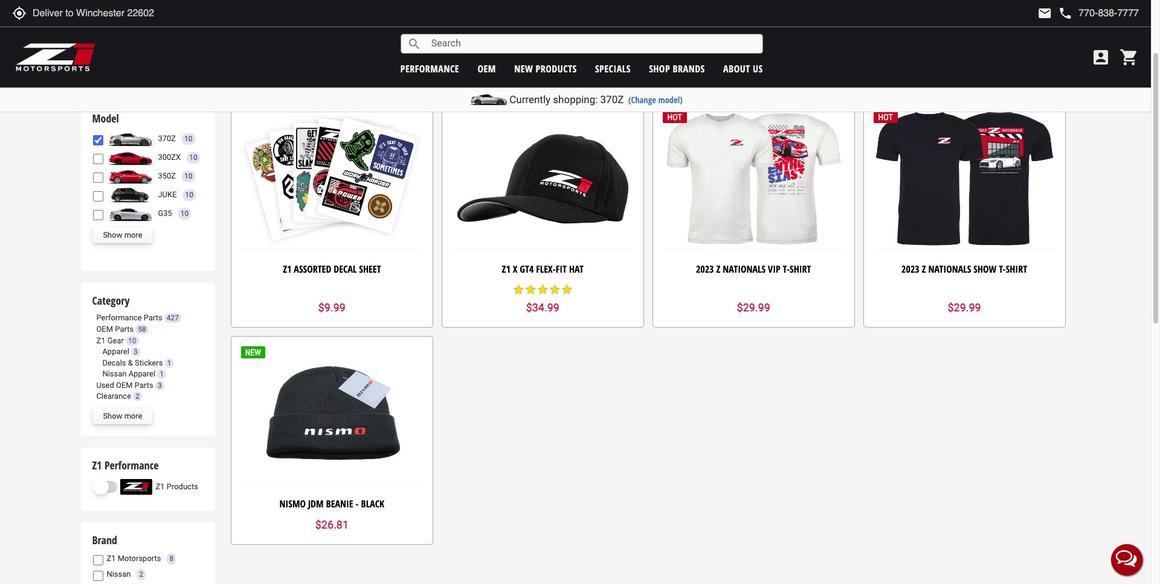 Task type: vqa. For each thing, say whether or not it's contained in the screenshot.


Task type: locate. For each thing, give the bounding box(es) containing it.
0 vertical spatial 3
[[134, 348, 138, 357]]

1 t- from the left
[[783, 263, 790, 276]]

performance up "z1 products"
[[104, 459, 159, 473]]

show more button down the infiniti g35 coupe sedan v35 v36 skyline 2003 2004 2005 2006 2007 2008 3.5l vq35de revup rev up vq35hr z1 motorsports image
[[93, 228, 152, 244]]

us
[[753, 62, 763, 75]]

370z right model:
[[247, 80, 264, 89]]

nissan 350z z33 2003 2004 2005 2006 2007 2008 2009 vq35de 3.5l revup rev up vq35hr nismo z1 motorsports image
[[107, 169, 155, 184]]

Search search field
[[422, 34, 762, 53]]

0 vertical spatial parts
[[144, 314, 162, 323]]

about
[[723, 62, 750, 75]]

0 horizontal spatial products
[[99, 8, 127, 19]]

1 horizontal spatial close
[[366, 79, 377, 90]]

None checkbox
[[93, 154, 104, 164], [93, 210, 104, 220], [93, 572, 104, 582], [93, 154, 104, 164], [93, 210, 104, 220], [93, 572, 104, 582]]

gear
[[348, 80, 363, 89], [107, 336, 124, 345]]

0 vertical spatial show more button
[[93, 228, 152, 244]]

account_box
[[1091, 48, 1111, 67]]

2 shirt from the left
[[1006, 263, 1027, 276]]

parts left '58'
[[115, 325, 134, 334]]

gear inside "category performance parts 427 oem parts 58 z1 gear 10 apparel 3 decals & stickers 1 nissan apparel 1 used oem parts 3 clearance 2"
[[107, 336, 124, 345]]

show more button for category
[[93, 409, 152, 425]]

close right model:
[[267, 79, 278, 90]]

2 right clearance
[[136, 393, 140, 401]]

10 right 300zx
[[189, 153, 197, 162]]

model
[[92, 111, 119, 126]]

z1 motorsports logo image
[[15, 42, 96, 73]]

0 vertical spatial apparel
[[102, 347, 129, 357]]

10 right g35
[[181, 209, 189, 218]]

2 vertical spatial parts
[[135, 381, 153, 390]]

show for model
[[103, 231, 122, 240]]

2 close from the left
[[366, 79, 377, 90]]

10 for 300zx
[[189, 153, 197, 162]]

nationals for vip
[[723, 263, 766, 276]]

nissan
[[102, 370, 127, 379], [107, 571, 131, 580]]

1 vertical spatial performance
[[104, 459, 159, 473]]

z1 motorsports
[[107, 555, 161, 564]]

2 vertical spatial show
[[103, 412, 122, 421]]

products for new products
[[99, 8, 127, 19]]

$29.99 down 2023 z nationals show t-shirt
[[948, 301, 981, 314]]

0 vertical spatial show more
[[103, 231, 142, 240]]

model)
[[658, 94, 683, 106]]

2 new from the top
[[81, 35, 121, 64]]

more down the infiniti g35 coupe sedan v35 v36 skyline 2003 2004 2005 2006 2007 2008 3.5l vq35de revup rev up vq35hr z1 motorsports image
[[124, 231, 142, 240]]

performance down category
[[96, 314, 142, 323]]

gear up decals
[[107, 336, 124, 345]]

0 horizontal spatial shirt
[[790, 263, 811, 276]]

0 vertical spatial performance
[[96, 314, 142, 323]]

1 $29.99 from the left
[[737, 301, 770, 314]]

nismo jdm beanie - black
[[279, 498, 384, 511]]

apparel down the stickers
[[128, 370, 155, 379]]

oem link
[[478, 62, 496, 75]]

1 horizontal spatial shirt
[[1006, 263, 1027, 276]]

parts
[[144, 314, 162, 323], [115, 325, 134, 334], [135, 381, 153, 390]]

nissan down decals
[[102, 370, 127, 379]]

star star star star star $34.99
[[513, 284, 573, 314]]

new
[[81, 8, 97, 19], [81, 35, 121, 64]]

370z left (change
[[600, 94, 624, 106]]

2023 for 2023 z nationals show t-shirt
[[902, 263, 919, 276]]

star
[[513, 284, 525, 296], [525, 284, 537, 296], [537, 284, 549, 296], [549, 284, 561, 296], [561, 284, 573, 296]]

3
[[134, 348, 138, 357], [158, 382, 162, 390]]

10 right 350z
[[184, 172, 192, 180]]

more down clearance
[[124, 412, 142, 421]]

1 new from the top
[[81, 8, 97, 19]]

1 right the stickers
[[167, 359, 171, 368]]

apparel
[[102, 347, 129, 357], [128, 370, 155, 379]]

1 vertical spatial show
[[974, 263, 996, 276]]

1 show more button from the top
[[93, 228, 152, 244]]

3 star from the left
[[537, 284, 549, 296]]

category
[[92, 293, 130, 308]]

1 vertical spatial gear
[[107, 336, 124, 345]]

1 vertical spatial show more button
[[93, 409, 152, 425]]

0 horizontal spatial nationals
[[723, 263, 766, 276]]

0 horizontal spatial t-
[[783, 263, 790, 276]]

shirt for 2023 z nationals vip t-shirt
[[790, 263, 811, 276]]

2 z from the left
[[922, 263, 926, 276]]

t- for show
[[999, 263, 1006, 276]]

1 vertical spatial apparel
[[128, 370, 155, 379]]

0 horizontal spatial 2023
[[696, 263, 714, 276]]

10
[[184, 134, 192, 143], [189, 153, 197, 162], [184, 172, 192, 180], [185, 191, 193, 199], [181, 209, 189, 218], [128, 337, 136, 345]]

1 horizontal spatial 3
[[158, 382, 162, 390]]

infiniti g35 coupe sedan v35 v36 skyline 2003 2004 2005 2006 2007 2008 3.5l vq35de revup rev up vq35hr z1 motorsports image
[[107, 206, 155, 222]]

1 vertical spatial 1
[[160, 371, 164, 379]]

1 show more from the top
[[103, 231, 142, 240]]

2
[[136, 393, 140, 401], [139, 571, 143, 580]]

specials link
[[595, 62, 631, 75]]

10 up the &
[[128, 337, 136, 345]]

1 vertical spatial show more
[[103, 412, 142, 421]]

1 more from the top
[[124, 231, 142, 240]]

show
[[103, 231, 122, 240], [974, 263, 996, 276], [103, 412, 122, 421]]

3 up the stickers
[[134, 348, 138, 357]]

0 horizontal spatial z
[[716, 263, 720, 276]]

oem
[[478, 62, 496, 75], [96, 325, 113, 334], [116, 381, 133, 390]]

show more down the infiniti g35 coupe sedan v35 v36 skyline 2003 2004 2005 2006 2007 2008 3.5l vq35de revup rev up vq35hr z1 motorsports image
[[103, 231, 142, 240]]

2 vertical spatial oem
[[116, 381, 133, 390]]

2 $29.99 from the left
[[948, 301, 981, 314]]

performance inside "category performance parts 427 oem parts 58 z1 gear 10 apparel 3 decals & stickers 1 nissan apparel 1 used oem parts 3 clearance 2"
[[96, 314, 142, 323]]

juke
[[158, 190, 177, 199]]

1
[[167, 359, 171, 368], [160, 371, 164, 379]]

show more
[[103, 231, 142, 240], [103, 412, 142, 421]]

1 vertical spatial nissan
[[107, 571, 131, 580]]

2 t- from the left
[[999, 263, 1006, 276]]

None checkbox
[[93, 135, 104, 145], [93, 173, 104, 183], [93, 191, 104, 202], [93, 556, 104, 566], [93, 135, 104, 145], [93, 173, 104, 183], [93, 191, 104, 202], [93, 556, 104, 566]]

clear refinements
[[91, 79, 167, 90]]

decals
[[102, 359, 126, 368]]

show more for category
[[103, 412, 142, 421]]

shop brands
[[649, 62, 705, 75]]

oem left new
[[478, 62, 496, 75]]

2023
[[696, 263, 714, 276], [902, 263, 919, 276]]

$29.99 for show
[[948, 301, 981, 314]]

fit
[[556, 263, 567, 276]]

0 horizontal spatial gear
[[107, 336, 124, 345]]

shirt
[[790, 263, 811, 276], [1006, 263, 1027, 276]]

300zx
[[158, 153, 181, 162]]

0 vertical spatial nissan
[[102, 370, 127, 379]]

2 show more button from the top
[[93, 409, 152, 425]]

decal
[[334, 263, 357, 276]]

1 vertical spatial more
[[124, 412, 142, 421]]

1 horizontal spatial z
[[922, 263, 926, 276]]

1 down the stickers
[[160, 371, 164, 379]]

$29.99 down "2023 z nationals vip t-shirt"
[[737, 301, 770, 314]]

1 vertical spatial new
[[81, 35, 121, 64]]

0 vertical spatial more
[[124, 231, 142, 240]]

$34.99
[[526, 301, 559, 314]]

1 horizontal spatial nationals
[[928, 263, 971, 276]]

g35
[[158, 209, 172, 218]]

0 vertical spatial new
[[81, 8, 97, 19]]

0 vertical spatial products
[[99, 8, 127, 19]]

gt4
[[520, 263, 534, 276]]

-
[[356, 498, 359, 511]]

performance link
[[400, 62, 459, 75]]

(change
[[628, 94, 656, 106]]

new up the clear
[[81, 35, 121, 64]]

1 horizontal spatial products
[[167, 483, 198, 492]]

close
[[267, 79, 278, 90], [366, 79, 377, 90]]

0 vertical spatial 1
[[167, 359, 171, 368]]

show more button down clearance
[[93, 409, 152, 425]]

2 2023 from the left
[[902, 263, 919, 276]]

2 horizontal spatial oem
[[478, 62, 496, 75]]

nissan down z1 motorsports
[[107, 571, 131, 580]]

0 horizontal spatial close
[[267, 79, 278, 90]]

1 vertical spatial oem
[[96, 325, 113, 334]]

10 right "juke"
[[185, 191, 193, 199]]

$9.99
[[318, 301, 346, 314]]

brand
[[92, 534, 117, 548]]

1 vertical spatial products
[[220, 35, 293, 64]]

1 nationals from the left
[[723, 263, 766, 276]]

1 horizontal spatial gear
[[348, 80, 363, 89]]

parts up '58'
[[144, 314, 162, 323]]

shop brands link
[[649, 62, 705, 75]]

z1 assorted decal sheet
[[283, 263, 381, 276]]

1 horizontal spatial t-
[[999, 263, 1006, 276]]

1 horizontal spatial $29.99
[[948, 301, 981, 314]]

3 down the stickers
[[158, 382, 162, 390]]

10 for 350z
[[184, 172, 192, 180]]

new up z1 motorsports logo
[[81, 8, 97, 19]]

jdm
[[308, 498, 324, 511]]

z1 for z1 motorsports
[[107, 555, 116, 564]]

1 2023 from the left
[[696, 263, 714, 276]]

$29.99
[[737, 301, 770, 314], [948, 301, 981, 314]]

0 vertical spatial 2
[[136, 393, 140, 401]]

0 horizontal spatial oem
[[96, 325, 113, 334]]

shirt for 2023 z nationals show t-shirt
[[1006, 263, 1027, 276]]

1 horizontal spatial 2023
[[902, 263, 919, 276]]

2023 for 2023 z nationals vip t-shirt
[[696, 263, 714, 276]]

2 vertical spatial products
[[167, 483, 198, 492]]

oem down category
[[96, 325, 113, 334]]

x
[[513, 263, 517, 276]]

0 vertical spatial show
[[103, 231, 122, 240]]

t- for vip
[[783, 263, 790, 276]]

4 star from the left
[[549, 284, 561, 296]]

used
[[96, 381, 114, 390]]

t-
[[783, 263, 790, 276], [999, 263, 1006, 276]]

2 more from the top
[[124, 412, 142, 421]]

show more button
[[93, 228, 152, 244], [93, 409, 152, 425]]

0 horizontal spatial $29.99
[[737, 301, 770, 314]]

refinements
[[116, 79, 167, 90]]

2 show more from the top
[[103, 412, 142, 421]]

gear right the category:
[[348, 80, 363, 89]]

1 z from the left
[[716, 263, 720, 276]]

close right the category:
[[366, 79, 377, 90]]

370z up 300zx
[[158, 134, 176, 143]]

category: z1 gear close
[[303, 79, 377, 90]]

0 vertical spatial oem
[[478, 62, 496, 75]]

0 vertical spatial gear
[[348, 80, 363, 89]]

more for category
[[124, 412, 142, 421]]

nissan 370z z34 2009 2010 2011 2012 2013 2014 2015 2016 2017 2018 2019 3.7l vq37vhr vhr nismo z1 motorsports image
[[107, 131, 155, 147]]

z
[[716, 263, 720, 276], [922, 263, 926, 276]]

2 down motorsports at left
[[139, 571, 143, 580]]

performance
[[96, 314, 142, 323], [104, 459, 159, 473]]

gear inside category: z1 gear close
[[348, 80, 363, 89]]

apparel up decals
[[102, 347, 129, 357]]

brands
[[673, 62, 705, 75]]

currently shopping: 370z (change model)
[[509, 94, 683, 106]]

oem up clearance
[[116, 381, 133, 390]]

parts down the stickers
[[135, 381, 153, 390]]

phone link
[[1058, 6, 1139, 21]]

5 star from the left
[[561, 284, 573, 296]]

370z inside the model: 370z close
[[247, 80, 264, 89]]

show more down clearance
[[103, 412, 142, 421]]

370z
[[126, 35, 165, 64], [247, 80, 264, 89], [600, 94, 624, 106], [158, 134, 176, 143]]

2 nationals from the left
[[928, 263, 971, 276]]

1 shirt from the left
[[790, 263, 811, 276]]

10 right nissan 370z z34 2009 2010 2011 2012 2013 2014 2015 2016 2017 2018 2019 3.7l vq37vhr vhr nismo z1 motorsports image
[[184, 134, 192, 143]]



Task type: describe. For each thing, give the bounding box(es) containing it.
z for 2023 z nationals vip t-shirt
[[716, 263, 720, 276]]

1 horizontal spatial 1
[[167, 359, 171, 368]]

about us
[[723, 62, 763, 75]]

show for category
[[103, 412, 122, 421]]

hat
[[569, 263, 584, 276]]

shop
[[649, 62, 670, 75]]

nationals for show
[[928, 263, 971, 276]]

z1 inside category: z1 gear close
[[337, 80, 346, 89]]

shopping_cart
[[1120, 48, 1139, 67]]

vip
[[768, 263, 780, 276]]

mail link
[[1038, 6, 1052, 21]]

category performance parts 427 oem parts 58 z1 gear 10 apparel 3 decals & stickers 1 nissan apparel 1 used oem parts 3 clearance 2
[[92, 293, 179, 401]]

mail phone
[[1038, 6, 1073, 21]]

stickers
[[135, 359, 163, 368]]

2023 z nationals vip t-shirt
[[696, 263, 811, 276]]

currently
[[509, 94, 550, 106]]

z1 products
[[156, 483, 198, 492]]

10 for 370z
[[184, 134, 192, 143]]

370z up the refinements
[[126, 35, 165, 64]]

new for new products
[[81, 8, 97, 19]]

nissan juke 2011 2012 2013 2014 2015 2016 2017 vr38dett hr15de mr16ddt hr16de z1 motorsports image
[[107, 187, 155, 203]]

2 inside "category performance parts 427 oem parts 58 z1 gear 10 apparel 3 decals & stickers 1 nissan apparel 1 used oem parts 3 clearance 2"
[[136, 393, 140, 401]]

assorted
[[294, 263, 331, 276]]

z1 for z1 products
[[156, 483, 165, 492]]

0 horizontal spatial 3
[[134, 348, 138, 357]]

z1 x gt4 flex-fit hat
[[502, 263, 584, 276]]

$26.81
[[315, 519, 349, 531]]

show more for model
[[103, 231, 142, 240]]

8
[[169, 555, 174, 564]]

10 inside "category performance parts 427 oem parts 58 z1 gear 10 apparel 3 decals & stickers 1 nissan apparel 1 used oem parts 3 clearance 2"
[[128, 337, 136, 345]]

1 close from the left
[[267, 79, 278, 90]]

new 370z (z34) products
[[81, 35, 293, 64]]

shopping:
[[553, 94, 598, 106]]

nissan inside "category performance parts 427 oem parts 58 z1 gear 10 apparel 3 decals & stickers 1 nissan apparel 1 used oem parts 3 clearance 2"
[[102, 370, 127, 379]]

search
[[407, 37, 422, 51]]

nissan 300zx z32 1990 1991 1992 1993 1994 1995 1996 vg30dett vg30de twin turbo non turbo z1 motorsports image
[[107, 150, 155, 166]]

z1 for z1 performance
[[92, 459, 102, 473]]

1 vertical spatial 2
[[139, 571, 143, 580]]

$29.99 for vip
[[737, 301, 770, 314]]

z1 for z1 x gt4 flex-fit hat
[[502, 263, 510, 276]]

z1 inside "category performance parts 427 oem parts 58 z1 gear 10 apparel 3 decals & stickers 1 nissan apparel 1 used oem parts 3 clearance 2"
[[96, 336, 105, 345]]

z1 for z1 assorted decal sheet
[[283, 263, 291, 276]]

new products
[[514, 62, 577, 75]]

category:
[[303, 80, 335, 89]]

black
[[361, 498, 384, 511]]

clear
[[91, 79, 113, 90]]

10 for g35
[[181, 209, 189, 218]]

show more button for model
[[93, 228, 152, 244]]

clear refinements button
[[81, 76, 176, 92]]

beanie
[[326, 498, 353, 511]]

2 horizontal spatial products
[[220, 35, 293, 64]]

model:
[[222, 80, 245, 89]]

more for model
[[124, 231, 142, 240]]

account_box link
[[1088, 48, 1114, 67]]

new products link
[[81, 8, 127, 19]]

mail
[[1038, 6, 1052, 21]]

model: 370z close
[[222, 79, 278, 90]]

427
[[167, 314, 179, 323]]

0 horizontal spatial 1
[[160, 371, 164, 379]]

1 vertical spatial 3
[[158, 382, 162, 390]]

new
[[514, 62, 533, 75]]

performance
[[400, 62, 459, 75]]

350z
[[158, 171, 176, 181]]

new for new 370z (z34) products
[[81, 35, 121, 64]]

58
[[138, 326, 146, 334]]

1 horizontal spatial oem
[[116, 381, 133, 390]]

products
[[536, 62, 577, 75]]

motorsports
[[118, 555, 161, 564]]

specials
[[595, 62, 631, 75]]

performance for z1
[[104, 459, 159, 473]]

10 for juke
[[185, 191, 193, 199]]

phone
[[1058, 6, 1073, 21]]

&
[[128, 359, 133, 368]]

z for 2023 z nationals show t-shirt
[[922, 263, 926, 276]]

new products link
[[514, 62, 577, 75]]

nismo
[[279, 498, 306, 511]]

2 star from the left
[[525, 284, 537, 296]]

flex-
[[536, 263, 556, 276]]

my_location
[[12, 6, 27, 21]]

(z34)
[[171, 35, 214, 64]]

(change model) link
[[628, 94, 683, 106]]

shopping_cart link
[[1117, 48, 1139, 67]]

1 star from the left
[[513, 284, 525, 296]]

sheet
[[359, 263, 381, 276]]

products for z1 products
[[167, 483, 198, 492]]

new products
[[81, 8, 127, 19]]

about us link
[[723, 62, 763, 75]]

performance for category
[[96, 314, 142, 323]]

2023 z nationals show t-shirt
[[902, 263, 1027, 276]]

1 vertical spatial parts
[[115, 325, 134, 334]]

clearance
[[96, 392, 131, 401]]

z1 performance
[[92, 459, 159, 473]]



